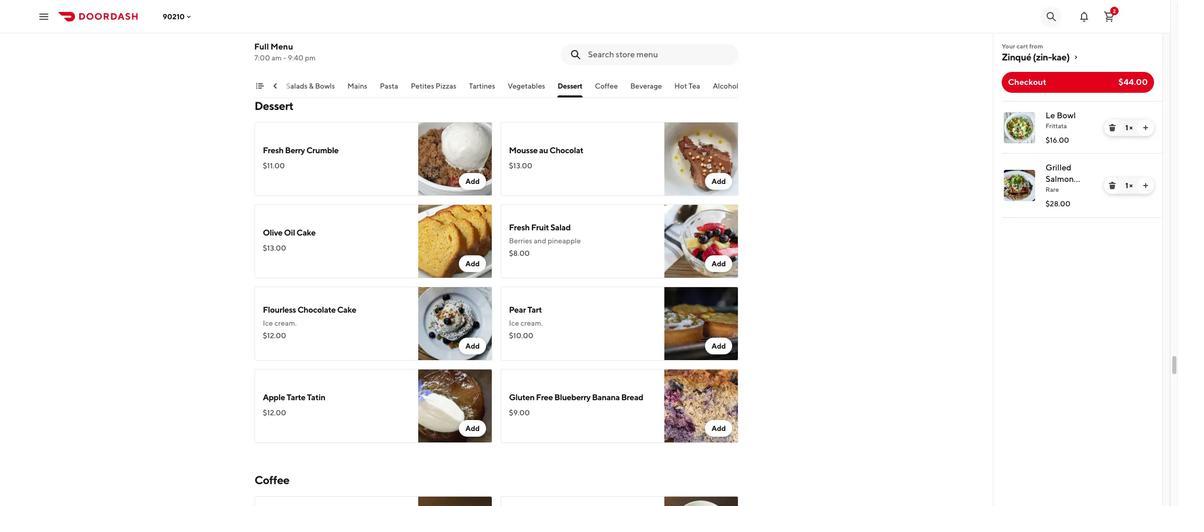 Task type: locate. For each thing, give the bounding box(es) containing it.
open menu image
[[38, 10, 50, 23]]

1 vertical spatial $12.00
[[263, 409, 286, 417]]

2 vinegar from the left
[[540, 27, 565, 35]]

0 horizontal spatial fresh
[[263, 146, 284, 156]]

chocolat
[[550, 146, 584, 156]]

add for fresh berry crumble
[[466, 177, 480, 186]]

2 add one to cart image from the top
[[1142, 182, 1151, 190]]

90210
[[163, 12, 185, 21]]

0 horizontal spatial vinegar
[[294, 27, 318, 35]]

$12.00 inside flourless chocolate cake ice cream. $12.00
[[263, 332, 286, 340]]

show menu categories image
[[256, 82, 264, 90]]

× for le bowl
[[1130, 124, 1134, 132]]

1 cream. from the left
[[275, 319, 297, 328]]

0 vertical spatial coffee
[[596, 82, 619, 90]]

× right remove item from cart icon at right top
[[1130, 182, 1134, 190]]

zinqué (zin-kae) link
[[1003, 51, 1155, 64]]

1 add one to cart image from the top
[[1142, 124, 1151, 132]]

vegetables button
[[508, 81, 546, 98]]

ice down flourless
[[263, 319, 273, 328]]

0 horizontal spatial coffee
[[255, 474, 290, 487]]

cake for flourless chocolate cake ice cream. $12.00
[[337, 305, 356, 315]]

0 vertical spatial cake
[[297, 228, 316, 238]]

2 cream. from the left
[[521, 319, 543, 328]]

salads & bowls button
[[286, 81, 335, 98]]

$12.00
[[263, 332, 286, 340], [263, 409, 286, 417]]

full
[[255, 42, 269, 52]]

1 vertical spatial dessert
[[255, 99, 294, 113]]

0 horizontal spatial ice
[[263, 319, 273, 328]]

$12.00 down flourless
[[263, 332, 286, 340]]

scroll menu navigation left image
[[271, 82, 280, 90]]

olive
[[263, 228, 283, 238]]

tartines button
[[469, 81, 496, 98]]

× right remove item from cart image
[[1130, 124, 1134, 132]]

1 vertical spatial cake
[[337, 305, 356, 315]]

$13.00 down 'balsamic'
[[263, 40, 286, 48]]

fresh up $11.00
[[263, 146, 284, 156]]

90210 button
[[163, 12, 193, 21]]

1 horizontal spatial vinegar
[[540, 27, 565, 35]]

0 vertical spatial $12.00
[[263, 332, 286, 340]]

cake inside flourless chocolate cake ice cream. $12.00
[[337, 305, 356, 315]]

tart
[[528, 305, 542, 315]]

le bowl frittata
[[1046, 111, 1077, 130]]

$13.00 inside balsamic vinegar $13.00
[[263, 40, 286, 48]]

beverage
[[631, 82, 663, 90]]

fresh
[[263, 146, 284, 156], [509, 223, 530, 233]]

alcohol button
[[713, 81, 739, 98]]

1 vertical spatial ×
[[1130, 182, 1134, 190]]

add one to cart image right remove item from cart icon at right top
[[1142, 182, 1151, 190]]

1 1 from the top
[[1126, 124, 1129, 132]]

0 horizontal spatial cream.
[[275, 319, 297, 328]]

$13.00
[[263, 40, 286, 48], [509, 162, 533, 170], [263, 244, 286, 253]]

1 vertical spatial fresh
[[509, 223, 530, 233]]

0 vertical spatial $13.00
[[263, 40, 286, 48]]

full menu 7:00 am - 9:40 pm
[[255, 42, 316, 62]]

0 vertical spatial 1
[[1126, 124, 1129, 132]]

grilled
[[1046, 163, 1072, 173]]

cake right chocolate
[[337, 305, 356, 315]]

1 × right remove item from cart image
[[1126, 124, 1134, 132]]

1 vertical spatial coffee
[[255, 474, 290, 487]]

add for pear tart
[[712, 342, 726, 351]]

2 × from the top
[[1130, 182, 1134, 190]]

fresh up berries
[[509, 223, 530, 233]]

1 vertical spatial 1
[[1126, 182, 1129, 190]]

1 right remove item from cart icon at right top
[[1126, 182, 1129, 190]]

1 vertical spatial add one to cart image
[[1142, 182, 1151, 190]]

1 × right remove item from cart icon at right top
[[1126, 182, 1134, 190]]

coffee
[[596, 82, 619, 90], [255, 474, 290, 487]]

dessert down scroll menu navigation left icon
[[255, 99, 294, 113]]

fresh for fresh fruit salad berries and pineapple $8.00
[[509, 223, 530, 233]]

olive oil cake
[[263, 228, 316, 238]]

0 vertical spatial 1 ×
[[1126, 124, 1134, 132]]

apple tarte tatin image
[[419, 369, 493, 444]]

cream.
[[275, 319, 297, 328], [521, 319, 543, 328]]

hot
[[675, 82, 688, 90]]

2 1 × from the top
[[1126, 182, 1134, 190]]

add
[[466, 177, 480, 186], [712, 177, 726, 186], [466, 260, 480, 268], [712, 260, 726, 268], [466, 342, 480, 351], [712, 342, 726, 351], [466, 425, 480, 433], [712, 425, 726, 433]]

add button for mousse au chocolat
[[706, 173, 733, 190]]

cream. down flourless
[[275, 319, 297, 328]]

apple
[[263, 393, 285, 403]]

2 vertical spatial $13.00
[[263, 244, 286, 253]]

cake right oil
[[297, 228, 316, 238]]

rare
[[1046, 186, 1060, 194]]

notification bell image
[[1079, 10, 1091, 23]]

berry
[[285, 146, 305, 156]]

cake
[[297, 228, 316, 238], [337, 305, 356, 315]]

$12.00 down apple
[[263, 409, 286, 417]]

1 × from the top
[[1130, 124, 1134, 132]]

1 horizontal spatial fresh
[[509, 223, 530, 233]]

fresh inside fresh fruit salad berries and pineapple $8.00
[[509, 223, 530, 233]]

checkout
[[1009, 77, 1047, 87]]

bread
[[622, 393, 644, 403]]

list containing le bowl
[[994, 101, 1163, 218]]

grilled salmon plate (gf) image
[[1005, 170, 1036, 201]]

$16.00
[[1046, 136, 1070, 145]]

cream. down tart
[[521, 319, 543, 328]]

add button for gluten free blueberry banana bread
[[706, 421, 733, 437]]

mousse au chocolat
[[509, 146, 584, 156]]

vinegar up pm
[[294, 27, 318, 35]]

2 1 from the top
[[1126, 182, 1129, 190]]

$8.00
[[509, 249, 530, 258]]

vinegar right balsamic
[[540, 27, 565, 35]]

vinegar inside balsamic vinegar $13.00
[[294, 27, 318, 35]]

add for flourless chocolate cake
[[466, 342, 480, 351]]

1 ice from the left
[[263, 319, 273, 328]]

kae)
[[1053, 52, 1070, 63]]

1 right remove item from cart image
[[1126, 124, 1129, 132]]

coffee button
[[596, 81, 619, 98]]

add one to cart image for le bowl
[[1142, 124, 1151, 132]]

bowls
[[316, 82, 335, 90]]

frittata
[[1046, 122, 1068, 130]]

1 vinegar from the left
[[294, 27, 318, 35]]

1 vertical spatial $13.00
[[509, 162, 533, 170]]

2 button
[[1100, 6, 1120, 27]]

balsamic vinegar $13.00
[[263, 27, 318, 48]]

your
[[1003, 42, 1016, 50]]

pineapple
[[548, 237, 581, 245]]

dessert left coffee button
[[558, 82, 583, 90]]

1 $12.00 from the top
[[263, 332, 286, 340]]

1
[[1126, 124, 1129, 132], [1126, 182, 1129, 190]]

&
[[309, 82, 314, 90]]

vinegar
[[294, 27, 318, 35], [540, 27, 565, 35]]

list
[[994, 101, 1163, 218]]

1 horizontal spatial dessert
[[558, 82, 583, 90]]

0 vertical spatial ×
[[1130, 124, 1134, 132]]

petites pizzas button
[[411, 81, 457, 98]]

ice down pear
[[509, 319, 520, 328]]

-
[[284, 54, 287, 62]]

1 horizontal spatial cake
[[337, 305, 356, 315]]

1 horizontal spatial cream.
[[521, 319, 543, 328]]

am
[[272, 54, 282, 62]]

add for mousse au chocolat
[[712, 177, 726, 186]]

0 horizontal spatial cake
[[297, 228, 316, 238]]

0 vertical spatial fresh
[[263, 146, 284, 156]]

fresh berry crumble
[[263, 146, 339, 156]]

0 vertical spatial add one to cart image
[[1142, 124, 1151, 132]]

1 horizontal spatial ice
[[509, 319, 520, 328]]

add button for flourless chocolate cake
[[459, 338, 486, 355]]

add for apple tarte tatin
[[466, 425, 480, 433]]

cake for olive oil cake
[[297, 228, 316, 238]]

1 1 × from the top
[[1126, 124, 1134, 132]]

1 ×
[[1126, 124, 1134, 132], [1126, 182, 1134, 190]]

gluten free blueberry banana bread
[[509, 393, 644, 403]]

fresh fruit salad image
[[665, 205, 739, 279]]

1 vertical spatial 1 ×
[[1126, 182, 1134, 190]]

blueberry
[[555, 393, 591, 403]]

add button for fresh fruit salad
[[706, 256, 733, 272]]

dessert
[[558, 82, 583, 90], [255, 99, 294, 113]]

$13.00 down olive
[[263, 244, 286, 253]]

2 ice from the left
[[509, 319, 520, 328]]

$13.00 down mousse
[[509, 162, 533, 170]]

0 horizontal spatial dessert
[[255, 99, 294, 113]]

mains
[[348, 82, 368, 90]]

latte image
[[419, 497, 493, 507]]

(zin-
[[1034, 52, 1053, 63]]

add one to cart image right remove item from cart image
[[1142, 124, 1151, 132]]

fresh for fresh berry crumble
[[263, 146, 284, 156]]

salads
[[286, 82, 308, 90]]

add one to cart image
[[1142, 124, 1151, 132], [1142, 182, 1151, 190]]

1 × for le bowl
[[1126, 124, 1134, 132]]

add button for apple tarte tatin
[[459, 421, 486, 437]]

cream. inside flourless chocolate cake ice cream. $12.00
[[275, 319, 297, 328]]



Task type: describe. For each thing, give the bounding box(es) containing it.
$28.00
[[1046, 200, 1071, 208]]

gluten
[[509, 393, 535, 403]]

ice inside flourless chocolate cake ice cream. $12.00
[[263, 319, 273, 328]]

pasta
[[380, 82, 399, 90]]

cart
[[1017, 42, 1029, 50]]

free
[[536, 393, 553, 403]]

pm
[[305, 54, 316, 62]]

mains button
[[348, 81, 368, 98]]

zinqué
[[1003, 52, 1032, 63]]

balsamic
[[263, 27, 292, 35]]

2 items, open order cart image
[[1104, 10, 1116, 23]]

golden weiser potatoes image
[[419, 0, 493, 69]]

tatin
[[307, 393, 326, 403]]

tartines
[[469, 82, 496, 90]]

$10.00
[[509, 332, 534, 340]]

flourless chocolate cake ice cream. $12.00
[[263, 305, 356, 340]]

fruit
[[532, 223, 549, 233]]

your cart from
[[1003, 42, 1044, 50]]

chocolate
[[298, 305, 336, 315]]

(gf)
[[1068, 186, 1086, 196]]

× for grilled salmon plate (gf)
[[1130, 182, 1134, 190]]

au
[[539, 146, 548, 156]]

Item Search search field
[[589, 49, 731, 61]]

$13.00 for olive oil cake
[[263, 244, 286, 253]]

7:00
[[255, 54, 271, 62]]

cream. inside pear tart ice cream. $10.00
[[521, 319, 543, 328]]

vinegar for balsamic vinegar $13.00
[[294, 27, 318, 35]]

beverage button
[[631, 81, 663, 98]]

le
[[1046, 111, 1056, 121]]

remove item from cart image
[[1109, 182, 1117, 190]]

hot tea
[[675, 82, 701, 90]]

1 for le bowl
[[1126, 124, 1129, 132]]

pear
[[509, 305, 526, 315]]

vegetables
[[508, 82, 546, 90]]

plate
[[1046, 186, 1066, 196]]

oil
[[284, 228, 295, 238]]

salads & bowls
[[286, 82, 335, 90]]

add one to cart image for grilled salmon plate (gf)
[[1142, 182, 1151, 190]]

grilled salmon plate (gf)
[[1046, 163, 1086, 196]]

alcohol
[[713, 82, 739, 90]]

fresh fruit salad berries and pineapple $8.00
[[509, 223, 581, 258]]

2 $12.00 from the top
[[263, 409, 286, 417]]

add for gluten free blueberry banana bread
[[712, 425, 726, 433]]

1 × for grilled salmon plate (gf)
[[1126, 182, 1134, 190]]

2
[[1114, 8, 1117, 14]]

pasta button
[[380, 81, 399, 98]]

menu
[[271, 42, 294, 52]]

pear tart image
[[665, 287, 739, 361]]

flourless
[[263, 305, 296, 315]]

salmon
[[1046, 174, 1075, 184]]

mousse
[[509, 146, 538, 156]]

remove item from cart image
[[1109, 124, 1117, 132]]

from
[[1030, 42, 1044, 50]]

vinegar for balsamic vinegar
[[540, 27, 565, 35]]

olive oil cake image
[[419, 205, 493, 279]]

balsamic vinegar
[[509, 27, 565, 35]]

tarte
[[287, 393, 306, 403]]

crumble
[[307, 146, 339, 156]]

add button for olive oil cake
[[459, 256, 486, 272]]

petites pizzas
[[411, 82, 457, 90]]

zinqué (zin-kae)
[[1003, 52, 1070, 63]]

$11.00
[[263, 162, 285, 170]]

and
[[534, 237, 547, 245]]

pizzas
[[436, 82, 457, 90]]

0 vertical spatial dessert
[[558, 82, 583, 90]]

ice inside pear tart ice cream. $10.00
[[509, 319, 520, 328]]

matcha latte image
[[665, 497, 739, 507]]

banana
[[592, 393, 620, 403]]

fresh berry crumble image
[[419, 122, 493, 196]]

1 horizontal spatial coffee
[[596, 82, 619, 90]]

add button for pear tart
[[706, 338, 733, 355]]

balsamic
[[509, 27, 539, 35]]

$13.00 for mousse au chocolat
[[509, 162, 533, 170]]

add button for fresh berry crumble
[[459, 173, 486, 190]]

flourless chocolate cake image
[[419, 287, 493, 361]]

add for olive oil cake
[[466, 260, 480, 268]]

mousse au chocolat image
[[665, 122, 739, 196]]

berries
[[509, 237, 533, 245]]

petites
[[411, 82, 435, 90]]

salad
[[551, 223, 571, 233]]

le bowl image
[[1005, 112, 1036, 144]]

1 for grilled salmon plate (gf)
[[1126, 182, 1129, 190]]

tea
[[689, 82, 701, 90]]

$44.00
[[1119, 77, 1149, 87]]

$9.00
[[509, 409, 530, 417]]

add for fresh fruit salad
[[712, 260, 726, 268]]

9:40
[[288, 54, 304, 62]]

gluten free blueberry banana bread image
[[665, 369, 739, 444]]

hot tea button
[[675, 81, 701, 98]]

bowl
[[1058, 111, 1077, 121]]

apple tarte tatin
[[263, 393, 326, 403]]

pear tart ice cream. $10.00
[[509, 305, 543, 340]]



Task type: vqa. For each thing, say whether or not it's contained in the screenshot.
Hobo Sandwich cheese,
no



